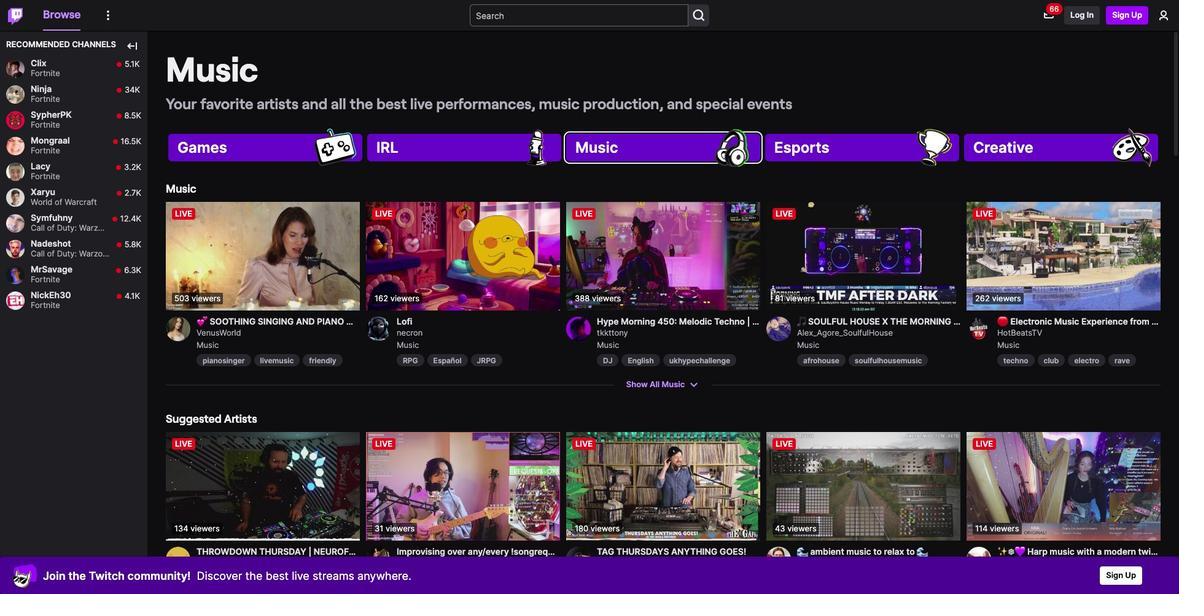 Task type: locate. For each thing, give the bounding box(es) containing it.
browse link
[[43, 0, 81, 30]]

ukhypechallenge link
[[664, 355, 737, 367]]

1 horizontal spatial 🌊
[[918, 547, 929, 558]]

1 to from the left
[[874, 547, 882, 558]]

music
[[539, 95, 580, 112], [847, 547, 872, 558]]

music link down the production,
[[567, 126, 761, 169]]

of up mrsavage
[[47, 249, 55, 259]]

0 horizontal spatial live
[[292, 570, 310, 583]]

fortnite right nickeh30 icon
[[31, 301, 60, 310]]

rpg
[[403, 357, 418, 366]]

mrsavage
[[31, 265, 73, 275]]

2 fortnite from the top
[[31, 94, 60, 104]]

6 fortnite from the top
[[31, 275, 60, 285]]

2 vertical spatial of
[[47, 249, 55, 259]]

venusworld image
[[166, 317, 191, 342]]

0 horizontal spatial music
[[539, 95, 580, 112]]

1 horizontal spatial live
[[410, 95, 433, 112]]

music link down hotbeatstv
[[998, 340, 1020, 350]]

of inside xaryu world of warcraft
[[55, 197, 62, 207]]

warzone for symfuhny
[[79, 223, 112, 233]]

7 fortnite from the top
[[31, 301, 60, 310]]

fortnite for sypherpk
[[31, 120, 60, 130]]

2 🌊 from the left
[[918, 547, 929, 558]]

0 vertical spatial call
[[31, 223, 45, 233]]

anything
[[672, 547, 718, 558]]

performances,
[[436, 95, 536, 112]]

450:
[[658, 317, 677, 327]]

world
[[31, 197, 52, 207]]

live stream preview image
[[166, 202, 360, 311], [366, 202, 560, 311], [567, 202, 761, 311], [767, 202, 961, 311], [967, 202, 1162, 311], [166, 432, 360, 542], [366, 432, 560, 542], [567, 432, 761, 542], [767, 432, 961, 542], [967, 432, 1162, 542]]

4.1k
[[125, 292, 140, 301]]

2 warzone from the top
[[79, 249, 112, 259]]

esports link
[[766, 129, 960, 167]]

of inside symfuhny call of duty: warzone
[[47, 223, 55, 233]]

call inside nadeshot call of duty: warzone
[[31, 249, 45, 259]]

lacy
[[31, 161, 50, 172]]

favorite
[[200, 95, 254, 112]]

music right 'all' at the bottom
[[662, 380, 685, 390]]

the left ai
[[796, 317, 810, 327]]

0 vertical spatial sign
[[1113, 10, 1130, 20]]

warzone down warcraft
[[79, 223, 112, 233]]

fortnite up mongraal
[[31, 120, 60, 130]]

relax
[[885, 547, 905, 558]]

duty: inside nadeshot call of duty: warzone
[[57, 249, 77, 259]]

1 horizontal spatial best
[[377, 95, 407, 112]]

of for nadeshot
[[47, 249, 55, 259]]

fortnite inside mrsavage fortnite
[[31, 275, 60, 285]]

house
[[851, 317, 881, 327]]

and left all
[[302, 95, 328, 112]]

sign up button
[[1107, 6, 1149, 25], [1101, 567, 1143, 586]]

!469
[[865, 317, 884, 327]]

show all music button
[[621, 376, 707, 395]]

symfuhny
[[31, 213, 73, 223]]

special
[[696, 95, 744, 112]]

34k
[[125, 85, 140, 95]]

duty: up mrsavage
[[57, 249, 77, 259]]

1 🌊 from the left
[[798, 547, 809, 558]]

show all music
[[627, 380, 685, 390]]

1 call from the top
[[31, 223, 45, 233]]

coolcat image
[[12, 564, 37, 589]]

warzone left the 5.8k
[[79, 249, 112, 259]]

1 vertical spatial of
[[47, 223, 55, 233]]

goes!
[[720, 547, 747, 558]]

ukhypechallenge
[[670, 357, 731, 366]]

the right all
[[350, 95, 373, 112]]

🌊 right relax
[[918, 547, 929, 558]]

rave
[[1115, 357, 1131, 366]]

to right relax
[[907, 547, 916, 558]]

of for symfuhny
[[47, 223, 55, 233]]

fortnite up nickeh30
[[31, 275, 60, 285]]

music link down necron
[[397, 340, 419, 350]]

ninja fortnite
[[31, 84, 60, 104]]

1 vertical spatial call
[[31, 249, 45, 259]]

fortnite for clix
[[31, 68, 60, 78]]

1 vertical spatial live
[[292, 570, 310, 583]]

mrsavage image
[[6, 266, 25, 284]]

0 vertical spatial duty:
[[57, 223, 77, 233]]

0 vertical spatial up
[[1132, 10, 1143, 20]]

recommended channels group
[[0, 31, 147, 314]]

discover
[[197, 570, 242, 583]]

live
[[410, 95, 433, 112], [292, 570, 310, 583]]

1 horizontal spatial music
[[847, 547, 872, 558]]

fortnite up xaryu on the left top
[[31, 172, 60, 181]]

nickeh30
[[31, 290, 71, 301]]

nickeh30 image
[[6, 292, 25, 310]]

music down the production,
[[576, 139, 619, 156]]

dj
[[603, 357, 613, 366]]

Search Input search field
[[470, 4, 689, 26]]

1 warzone from the top
[[79, 223, 112, 233]]

lofi
[[397, 317, 413, 327]]

fortnite up lacy
[[31, 146, 60, 156]]

3 fortnite from the top
[[31, 120, 60, 130]]

afrohouse link
[[798, 355, 846, 367]]

warzone inside symfuhny call of duty: warzone
[[79, 223, 112, 233]]

sypherpk fortnite
[[31, 110, 72, 130]]

music link for tkkttony
[[597, 340, 620, 350]]

fortnite for mrsavage
[[31, 275, 60, 285]]

call up nadeshot
[[31, 223, 45, 233]]

symfuhny call of duty: warzone
[[31, 213, 112, 233]]

2 and from the left
[[667, 95, 693, 112]]

join the twitch community! discover the best live streams anywhere.
[[43, 570, 412, 583]]

music
[[166, 49, 258, 88], [576, 139, 619, 156], [166, 182, 196, 195], [197, 340, 219, 350], [397, 340, 419, 350], [597, 340, 620, 350], [798, 340, 820, 350], [998, 340, 1020, 350], [662, 380, 685, 390]]

creative icon image
[[1113, 128, 1153, 168]]

1 vertical spatial sign up
[[1107, 571, 1137, 581]]

2 to from the left
[[907, 547, 916, 558]]

tag
[[597, 547, 615, 558]]

fortnite inside mongraal fortnite
[[31, 146, 60, 156]]

music down necron
[[397, 340, 419, 350]]

venusworld link
[[197, 317, 360, 340]]

channels
[[72, 39, 116, 49]]

5 fortnite from the top
[[31, 172, 60, 181]]

best left streams
[[266, 570, 289, 583]]

music link down tkkttony
[[597, 340, 620, 350]]

🌊 left 'ambient'
[[798, 547, 809, 558]]

and left special
[[667, 95, 693, 112]]

music inside music your favorite artists and all the best live performances, music production, and special events
[[166, 49, 258, 88]]

up
[[1132, 10, 1143, 20], [1126, 571, 1137, 581]]

techno
[[1004, 357, 1029, 366]]

2 duty: from the top
[[57, 249, 77, 259]]

melodic
[[680, 317, 713, 327]]

0 horizontal spatial and
[[302, 95, 328, 112]]

artists
[[257, 95, 299, 112]]

music link down venusworld
[[197, 340, 219, 350]]

duty: inside symfuhny call of duty: warzone
[[57, 223, 77, 233]]

1 vertical spatial warzone
[[79, 249, 112, 259]]

jrpg
[[477, 357, 497, 366]]

music inside music your favorite artists and all the best live performances, music production, and special events
[[539, 95, 580, 112]]

sign up
[[1113, 10, 1143, 20], [1107, 571, 1137, 581]]

music link up afrohouse link
[[798, 340, 820, 350]]

0 horizontal spatial to
[[874, 547, 882, 558]]

games link
[[168, 127, 363, 169]]

1 vertical spatial sign
[[1107, 571, 1124, 581]]

4 fortnite from the top
[[31, 146, 60, 156]]

fortnite for lacy
[[31, 172, 60, 181]]

dj link
[[597, 355, 619, 367]]

livemusic link
[[254, 355, 300, 367]]

mongraal image
[[6, 137, 25, 155]]

of up nadeshot
[[47, 223, 55, 233]]

rave link
[[1109, 355, 1137, 367]]

1 vertical spatial music
[[847, 547, 872, 558]]

1 duty: from the top
[[57, 223, 77, 233]]

music icon image
[[712, 126, 755, 169]]

irl link
[[368, 129, 562, 166]]

xaryu world of warcraft
[[31, 187, 97, 207]]

español
[[434, 357, 462, 366]]

duty: for nadeshot
[[57, 249, 77, 259]]

english link
[[622, 355, 660, 367]]

english
[[628, 357, 654, 366]]

log
[[1071, 10, 1086, 20]]

0 vertical spatial of
[[55, 197, 62, 207]]

call inside symfuhny call of duty: warzone
[[31, 223, 45, 233]]

hotbeatstv image
[[967, 317, 992, 342]]

6.3k
[[124, 266, 141, 276]]

🌊 ambient music to relax to 🌊 link
[[798, 547, 961, 570]]

music down tkkttony
[[597, 340, 620, 350]]

music link for hotbeatstv
[[998, 340, 1020, 350]]

fortnite inside nickeh30 fortnite
[[31, 301, 60, 310]]

games icon image
[[314, 127, 356, 169]]

best inside music your favorite artists and all the best live performances, music production, and special events
[[377, 95, 407, 112]]

pianosinger link
[[197, 355, 251, 367]]

music up afrohouse link
[[798, 340, 820, 350]]

0 vertical spatial sign up button
[[1107, 6, 1149, 25]]

0 horizontal spatial best
[[266, 570, 289, 583]]

1 horizontal spatial and
[[667, 95, 693, 112]]

fortnite up ninja
[[31, 68, 60, 78]]

music inside show all music element
[[662, 380, 685, 390]]

duty: up nadeshot call of duty: warzone at the top left of page
[[57, 223, 77, 233]]

sign for sign up button to the top
[[1113, 10, 1130, 20]]

music up irl icon
[[539, 95, 580, 112]]

of for xaryu
[[55, 197, 62, 207]]

the inside hype morning 450: melodic techno | upgraded the ai art!  !hype !469 !patreon tkkttony music
[[796, 317, 810, 327]]

streams
[[313, 570, 355, 583]]

0 vertical spatial best
[[377, 95, 407, 112]]

0 vertical spatial music
[[539, 95, 580, 112]]

warzone inside nadeshot call of duty: warzone
[[79, 249, 112, 259]]

🌊
[[798, 547, 809, 558], [918, 547, 929, 558]]

0 horizontal spatial 🌊
[[798, 547, 809, 558]]

music down venusworld
[[197, 340, 219, 350]]

0 vertical spatial warzone
[[79, 223, 112, 233]]

1 vertical spatial duty:
[[57, 249, 77, 259]]

fortnite up sypherpk
[[31, 94, 60, 104]]

best
[[377, 95, 407, 112], [266, 570, 289, 583]]

of inside nadeshot call of duty: warzone
[[47, 249, 55, 259]]

call
[[31, 223, 45, 233], [31, 249, 45, 259]]

music inside lofi necron music
[[397, 340, 419, 350]]

the
[[350, 95, 373, 112], [796, 317, 810, 327], [68, 570, 86, 583], [246, 570, 263, 583]]

ninja image
[[6, 85, 25, 104]]

to left relax
[[874, 547, 882, 558]]

best up irl
[[377, 95, 407, 112]]

2 call from the top
[[31, 249, 45, 259]]

music up favorite
[[166, 49, 258, 88]]

call up mrsavage
[[31, 249, 45, 259]]

rpg link
[[397, 355, 424, 367]]

sign
[[1113, 10, 1130, 20], [1107, 571, 1124, 581]]

recommended channels
[[6, 39, 116, 49]]

the right the discover at the left bottom of page
[[246, 570, 263, 583]]

production,
[[583, 95, 664, 112]]

show
[[627, 380, 648, 390]]

1 fortnite from the top
[[31, 68, 60, 78]]

factory🎵
[[954, 317, 1006, 327]]

fortnite inside sypherpk fortnite
[[31, 120, 60, 130]]

of right world
[[55, 197, 62, 207]]

1 vertical spatial sign up button
[[1101, 567, 1143, 586]]

morning
[[621, 317, 656, 327]]

music right 'ambient'
[[847, 547, 872, 558]]

0 vertical spatial live
[[410, 95, 433, 112]]

1 horizontal spatial to
[[907, 547, 916, 558]]



Task type: describe. For each thing, give the bounding box(es) containing it.
warzone for nadeshot
[[79, 249, 112, 259]]

🎵soulful
[[798, 317, 848, 327]]

sypherpk image
[[6, 111, 25, 129]]

livemusic
[[260, 357, 294, 366]]

techno
[[715, 317, 746, 327]]

ambient
[[811, 547, 845, 558]]

music your favorite artists and all the best live performances, music production, and special events
[[166, 49, 793, 112]]

your
[[166, 95, 197, 112]]

necron image
[[366, 317, 391, 342]]

art!
[[823, 317, 837, 327]]

all
[[650, 380, 660, 390]]

tkkttony image
[[567, 317, 591, 342]]

club
[[1044, 357, 1060, 366]]

1 vertical spatial best
[[266, 570, 289, 583]]

5.1k
[[125, 59, 140, 69]]

music inside 🎵soulful house x the morning factory🎵 alex_agore_soulfulhouse music
[[798, 340, 820, 350]]

music link for necron
[[397, 340, 419, 350]]

electro
[[1075, 357, 1100, 366]]

artists
[[224, 412, 257, 426]]

x
[[883, 317, 889, 327]]

afrohouse
[[804, 357, 840, 366]]

esports
[[775, 139, 830, 156]]

soulfulhousemusic link
[[849, 355, 929, 367]]

5.8k
[[125, 240, 141, 250]]

live inside music your favorite artists and all the best live performances, music production, and special events
[[410, 95, 433, 112]]

log in button
[[1065, 6, 1101, 25]]

!hype
[[840, 317, 863, 327]]

esports icon image
[[916, 129, 954, 167]]

venusworld
[[197, 328, 241, 338]]

call for symfuhny
[[31, 223, 45, 233]]

fortnite for nickeh30
[[31, 301, 60, 310]]

music link for venusworld
[[197, 340, 219, 350]]

sypherpk
[[31, 110, 72, 120]]

clix image
[[6, 59, 25, 78]]

music inside hype morning 450: melodic techno | upgraded the ai art!  !hype !469 !patreon tkkttony music
[[597, 340, 620, 350]]

alex_agore_soulfulhouse image
[[767, 317, 792, 342]]

upgraded
[[753, 317, 794, 327]]

tag thursdays anything goes! link
[[597, 547, 761, 570]]

symfuhny image
[[6, 214, 25, 233]]

events
[[748, 95, 793, 112]]

nickeh30 fortnite
[[31, 290, 71, 310]]

16.5k
[[121, 137, 141, 147]]

creative
[[974, 139, 1034, 156]]

duty: for symfuhny
[[57, 223, 77, 233]]

call for nadeshot
[[31, 249, 45, 259]]

sign for bottommost sign up button
[[1107, 571, 1124, 581]]

show all music element
[[627, 379, 685, 391]]

hotbeatstv link
[[998, 317, 1162, 340]]

the inside music your favorite artists and all the best live performances, music production, and special events
[[350, 95, 373, 112]]

tag thursdays anything goes!
[[597, 547, 747, 558]]

1 and from the left
[[302, 95, 328, 112]]

0 vertical spatial sign up
[[1113, 10, 1143, 20]]

mongraal fortnite
[[31, 135, 70, 156]]

community!
[[128, 570, 191, 583]]

xaryu image
[[6, 188, 25, 207]]

in
[[1088, 10, 1095, 20]]

nadeshot image
[[6, 240, 25, 258]]

the right 'join'
[[68, 570, 86, 583]]

the
[[891, 317, 908, 327]]

music inside 'link'
[[847, 547, 872, 558]]

club link
[[1038, 355, 1066, 367]]

twitch
[[89, 570, 125, 583]]

8.5k
[[124, 111, 141, 121]]

🎵soulful house x the morning factory🎵 alex_agore_soulfulhouse music
[[798, 317, 1006, 350]]

clix fortnite
[[31, 58, 60, 78]]

music down games
[[166, 182, 196, 195]]

lofi necron music
[[397, 317, 423, 350]]

recommended
[[6, 39, 70, 49]]

hype
[[597, 317, 619, 327]]

suggested artists
[[166, 412, 257, 426]]

join
[[43, 570, 66, 583]]

morning
[[910, 317, 952, 327]]

jrpg link
[[471, 355, 503, 367]]

xaryu
[[31, 187, 55, 198]]

browse
[[43, 8, 81, 21]]

hype morning 450: melodic techno | upgraded the ai art!  !hype !469 !patreon tkkttony music
[[597, 317, 922, 350]]

electro link
[[1069, 355, 1106, 367]]

thursdays
[[617, 547, 670, 558]]

alex_agore_soulfulhouse
[[798, 328, 894, 338]]

soulfulhousemusic
[[855, 357, 923, 366]]

creative link
[[965, 128, 1159, 168]]

music link for alex_agore_soulfulhouse
[[798, 340, 820, 350]]

12.4k
[[120, 214, 141, 224]]

1 vertical spatial up
[[1126, 571, 1137, 581]]

fortnite for ninja
[[31, 94, 60, 104]]

lacy image
[[6, 163, 25, 181]]

friendly link
[[303, 355, 343, 367]]

🌊 ambient music to relax to 🌊
[[798, 547, 929, 558]]

techno link
[[998, 355, 1035, 367]]

clix
[[31, 58, 46, 68]]

necron
[[397, 328, 423, 338]]

ninja
[[31, 84, 52, 94]]

warcraft
[[65, 197, 97, 207]]

hotbeatstv
[[998, 328, 1043, 338]]

ai
[[812, 317, 821, 327]]

fortnite for mongraal
[[31, 146, 60, 156]]

music down hotbeatstv
[[998, 340, 1020, 350]]

lacy fortnite
[[31, 161, 60, 181]]

irl icon image
[[519, 129, 556, 166]]

tkkttony
[[597, 328, 629, 338]]



Task type: vqa. For each thing, say whether or not it's contained in the screenshot.
the anywhere.
yes



